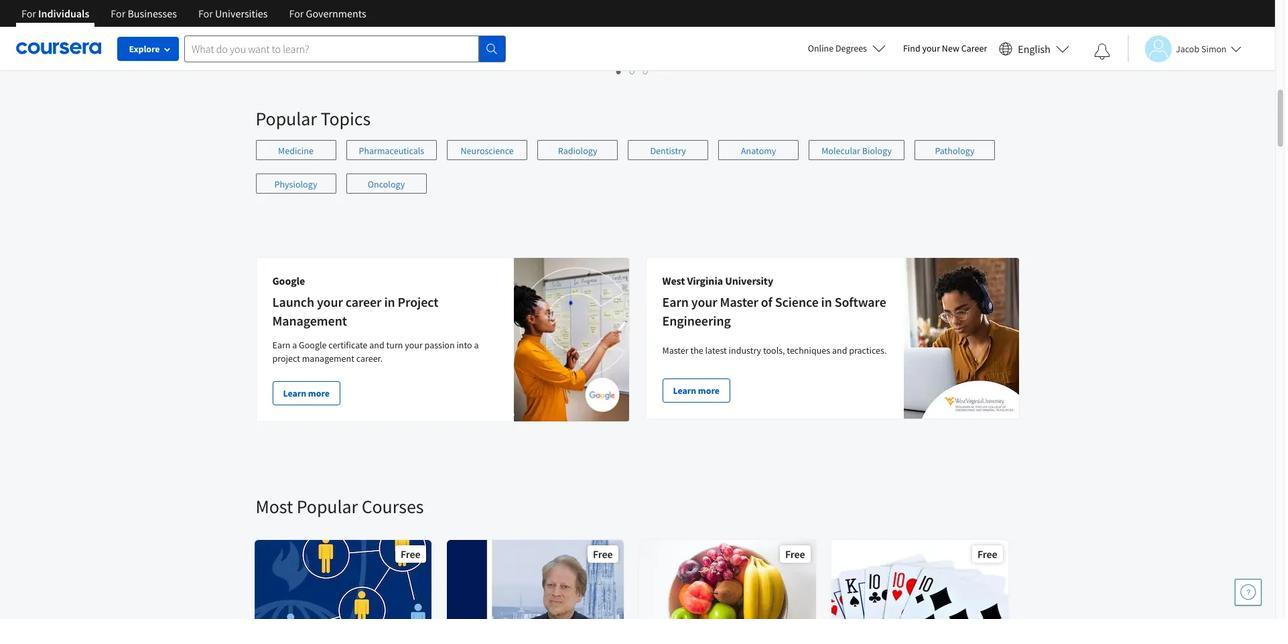Task type: vqa. For each thing, say whether or not it's contained in the screenshot.
list
yes



Task type: describe. For each thing, give the bounding box(es) containing it.
jacob simon
[[1176, 43, 1227, 55]]

online degrees
[[808, 42, 867, 54]]

0 vertical spatial popular
[[256, 107, 317, 131]]

1 button
[[613, 64, 626, 79]]

course for 1st course link from the right
[[842, 21, 869, 34]]

earn your master of science in software engineering link
[[662, 294, 886, 329]]

1 course link from the left
[[253, 0, 433, 46]]

for universities
[[198, 7, 268, 20]]

university
[[725, 274, 773, 287]]

most
[[256, 495, 293, 519]]

engineering
[[662, 312, 731, 329]]

neuroscience
[[461, 145, 514, 157]]

What do you want to learn? text field
[[184, 35, 479, 62]]

free for first free 'link' from the left
[[401, 547, 421, 561]]

of
[[761, 294, 773, 310]]

most popular courses
[[256, 495, 424, 519]]

medicine
[[278, 145, 314, 157]]

west
[[662, 274, 685, 287]]

your inside earn a google certificate and turn your passion into a project management career.
[[405, 339, 423, 351]]

industry
[[729, 344, 761, 357]]

turn
[[386, 339, 403, 351]]

launch
[[272, 294, 314, 310]]

course for third course link from right
[[457, 21, 485, 34]]

career.
[[356, 352, 383, 365]]

in inside west virginia university earn your master of science in software engineering
[[821, 294, 832, 310]]

master the latest industry tools, techniques and practices.
[[662, 344, 887, 357]]

coursera image
[[16, 38, 101, 59]]

management
[[272, 312, 347, 329]]

list containing medicine
[[256, 140, 1020, 207]]

google inside google launch your career in project management
[[272, 274, 305, 287]]

3 course link from the left
[[638, 0, 817, 46]]

physiology
[[274, 178, 317, 190]]

2 course link from the left
[[445, 0, 625, 46]]

oncology link
[[346, 174, 427, 194]]

3
[[643, 65, 649, 78]]

practices.
[[849, 344, 887, 357]]

course for 1st course link from the left
[[265, 21, 292, 34]]

1 horizontal spatial and
[[832, 344, 847, 357]]

google launch your career in project management
[[272, 274, 439, 329]]

find your new career
[[903, 42, 987, 54]]

science
[[775, 294, 819, 310]]

physiology link
[[256, 174, 336, 194]]

techniques
[[787, 344, 830, 357]]

more for launch your career in project management
[[308, 387, 330, 399]]

launch your career in project management link
[[272, 294, 439, 329]]

individuals
[[38, 7, 89, 20]]

2 button
[[626, 64, 639, 79]]

3 button
[[639, 64, 653, 79]]

explore
[[129, 43, 160, 55]]

medicine link
[[256, 140, 336, 160]]

4 free link from the left
[[830, 539, 1010, 619]]

passion
[[425, 339, 455, 351]]

project
[[398, 294, 439, 310]]

molecular biology link
[[809, 140, 905, 160]]

1 a from the left
[[292, 339, 297, 351]]

find
[[903, 42, 921, 54]]

businesses
[[128, 7, 177, 20]]

molecular
[[822, 145, 860, 157]]

for individuals
[[21, 7, 89, 20]]

2 free link from the left
[[445, 539, 625, 619]]

for for businesses
[[111, 7, 125, 20]]

new
[[942, 42, 960, 54]]

project
[[272, 352, 300, 365]]

software
[[835, 294, 886, 310]]

learn more link for launch your career in project management
[[272, 381, 340, 405]]

online degrees button
[[797, 34, 897, 63]]

master inside west virginia university earn your master of science in software engineering
[[720, 294, 759, 310]]

topics
[[321, 107, 371, 131]]

radiology link
[[538, 140, 618, 160]]

governments
[[306, 7, 366, 20]]

learn more for launch your career in project management
[[283, 387, 330, 399]]

2 a from the left
[[474, 339, 479, 351]]

1 vertical spatial popular
[[297, 495, 358, 519]]

oncology
[[368, 178, 405, 190]]

find your new career link
[[897, 40, 994, 57]]

learn more link for earn your master of science in software engineering
[[662, 379, 730, 403]]



Task type: locate. For each thing, give the bounding box(es) containing it.
most popular courses carousel element
[[249, 454, 1285, 619]]

1 horizontal spatial learn more link
[[662, 379, 730, 403]]

1 vertical spatial master
[[662, 344, 689, 357]]

google inside earn a google certificate and turn your passion into a project management career.
[[299, 339, 327, 351]]

help center image
[[1240, 584, 1257, 600]]

for for universities
[[198, 7, 213, 20]]

3 free from the left
[[785, 547, 805, 561]]

english button
[[994, 27, 1075, 70]]

master left the
[[662, 344, 689, 357]]

biology
[[862, 145, 892, 157]]

1 free from the left
[[401, 547, 421, 561]]

4 for from the left
[[289, 7, 304, 20]]

radiology
[[558, 145, 597, 157]]

for for individuals
[[21, 7, 36, 20]]

simon
[[1202, 43, 1227, 55]]

your right find
[[922, 42, 940, 54]]

0 horizontal spatial learn more link
[[272, 381, 340, 405]]

2 list from the top
[[256, 140, 1020, 207]]

course for second course link from the right
[[650, 21, 677, 34]]

the
[[691, 344, 703, 357]]

career
[[961, 42, 987, 54]]

more down management on the left bottom of the page
[[308, 387, 330, 399]]

and inside earn a google certificate and turn your passion into a project management career.
[[369, 339, 384, 351]]

3 course from the left
[[650, 21, 677, 34]]

1 horizontal spatial earn
[[662, 294, 689, 310]]

learn more down the
[[673, 385, 720, 397]]

1 horizontal spatial learn more
[[673, 385, 720, 397]]

in inside google launch your career in project management
[[384, 294, 395, 310]]

0 horizontal spatial a
[[292, 339, 297, 351]]

a up project on the left bottom of the page
[[292, 339, 297, 351]]

earn inside west virginia university earn your master of science in software engineering
[[662, 294, 689, 310]]

1 vertical spatial earn
[[272, 339, 290, 351]]

into
[[457, 339, 472, 351]]

for governments
[[289, 7, 366, 20]]

1 horizontal spatial learn
[[673, 385, 696, 397]]

free link
[[253, 539, 433, 619], [445, 539, 625, 619], [638, 539, 817, 619], [830, 539, 1010, 619]]

4 course from the left
[[842, 21, 869, 34]]

for left governments
[[289, 7, 304, 20]]

1 free link from the left
[[253, 539, 433, 619]]

latest
[[705, 344, 727, 357]]

4 course link from the left
[[830, 0, 1010, 46]]

master
[[720, 294, 759, 310], [662, 344, 689, 357]]

1 vertical spatial google
[[299, 339, 327, 351]]

learn more link
[[662, 379, 730, 403], [272, 381, 340, 405]]

list containing 1
[[256, 64, 1010, 79]]

0 horizontal spatial more
[[308, 387, 330, 399]]

popular up 'medicine' link
[[256, 107, 317, 131]]

2 free from the left
[[593, 547, 613, 561]]

learn more link down the
[[662, 379, 730, 403]]

dentistry link
[[628, 140, 708, 160]]

english
[[1018, 42, 1051, 55]]

free for second free 'link'
[[593, 547, 613, 561]]

2 for from the left
[[111, 7, 125, 20]]

1 horizontal spatial master
[[720, 294, 759, 310]]

master down the university
[[720, 294, 759, 310]]

2 course from the left
[[457, 21, 485, 34]]

learn for earn your master of science in software engineering
[[673, 385, 696, 397]]

online
[[808, 42, 834, 54]]

show notifications image
[[1094, 44, 1110, 60]]

earn a google certificate and turn your passion into a project management career.
[[272, 339, 479, 365]]

0 vertical spatial google
[[272, 274, 305, 287]]

for left businesses
[[111, 7, 125, 20]]

learn down project on the left bottom of the page
[[283, 387, 306, 399]]

free for 3rd free 'link' from the left
[[785, 547, 805, 561]]

more down latest
[[698, 385, 720, 397]]

0 horizontal spatial master
[[662, 344, 689, 357]]

earn inside earn a google certificate and turn your passion into a project management career.
[[272, 339, 290, 351]]

learn more for earn your master of science in software engineering
[[673, 385, 720, 397]]

your inside west virginia university earn your master of science in software engineering
[[691, 294, 718, 310]]

career
[[346, 294, 382, 310]]

1 vertical spatial list
[[256, 140, 1020, 207]]

molecular biology
[[822, 145, 892, 157]]

degrees
[[836, 42, 867, 54]]

for businesses
[[111, 7, 177, 20]]

earn up project on the left bottom of the page
[[272, 339, 290, 351]]

learn more link down project on the left bottom of the page
[[272, 381, 340, 405]]

certificate
[[329, 339, 368, 351]]

free for 4th free 'link'
[[978, 547, 997, 561]]

free
[[401, 547, 421, 561], [593, 547, 613, 561], [785, 547, 805, 561], [978, 547, 997, 561]]

0 vertical spatial master
[[720, 294, 759, 310]]

0 horizontal spatial in
[[384, 294, 395, 310]]

pharmaceuticals
[[359, 145, 424, 157]]

popular topics
[[256, 107, 371, 131]]

0 horizontal spatial and
[[369, 339, 384, 351]]

pharmaceuticals link
[[346, 140, 437, 160]]

west virginia university earn your master of science in software engineering
[[662, 274, 886, 329]]

earn
[[662, 294, 689, 310], [272, 339, 290, 351]]

in right science
[[821, 294, 832, 310]]

1 for from the left
[[21, 7, 36, 20]]

learn for launch your career in project management
[[283, 387, 306, 399]]

1 in from the left
[[384, 294, 395, 310]]

1 list from the top
[[256, 64, 1010, 79]]

for
[[21, 7, 36, 20], [111, 7, 125, 20], [198, 7, 213, 20], [289, 7, 304, 20]]

0 vertical spatial list
[[256, 64, 1010, 79]]

4 free from the left
[[978, 547, 997, 561]]

a right into
[[474, 339, 479, 351]]

learn more
[[673, 385, 720, 397], [283, 387, 330, 399]]

1 horizontal spatial in
[[821, 294, 832, 310]]

list
[[256, 64, 1010, 79], [256, 140, 1020, 207]]

google
[[272, 274, 305, 287], [299, 339, 327, 351]]

pathology
[[935, 145, 975, 157]]

learn
[[673, 385, 696, 397], [283, 387, 306, 399]]

course
[[265, 21, 292, 34], [457, 21, 485, 34], [650, 21, 677, 34], [842, 21, 869, 34]]

banner navigation
[[11, 0, 377, 37]]

pathology link
[[915, 140, 995, 160]]

your up management
[[317, 294, 343, 310]]

popular right most
[[297, 495, 358, 519]]

neuroscience link
[[447, 140, 528, 160]]

1 horizontal spatial a
[[474, 339, 479, 351]]

jacob simon button
[[1128, 35, 1242, 62]]

for left individuals
[[21, 7, 36, 20]]

learn more down project on the left bottom of the page
[[283, 387, 330, 399]]

0 vertical spatial earn
[[662, 294, 689, 310]]

0 horizontal spatial learn more
[[283, 387, 330, 399]]

3 for from the left
[[198, 7, 213, 20]]

for for governments
[[289, 7, 304, 20]]

google up launch
[[272, 274, 305, 287]]

your up the engineering
[[691, 294, 718, 310]]

a
[[292, 339, 297, 351], [474, 339, 479, 351]]

anatomy link
[[719, 140, 799, 160]]

in right career
[[384, 294, 395, 310]]

management
[[302, 352, 354, 365]]

and left practices.
[[832, 344, 847, 357]]

3 free link from the left
[[638, 539, 817, 619]]

your inside google launch your career in project management
[[317, 294, 343, 310]]

more for earn your master of science in software engineering
[[698, 385, 720, 397]]

2 in from the left
[[821, 294, 832, 310]]

None search field
[[184, 35, 506, 62]]

1 horizontal spatial more
[[698, 385, 720, 397]]

universities
[[215, 7, 268, 20]]

your right turn
[[405, 339, 423, 351]]

explore button
[[117, 37, 179, 61]]

0 horizontal spatial earn
[[272, 339, 290, 351]]

1 course from the left
[[265, 21, 292, 34]]

1
[[617, 65, 622, 78]]

dentistry
[[650, 145, 686, 157]]

anatomy
[[741, 145, 776, 157]]

2
[[630, 65, 635, 78]]

learn down the
[[673, 385, 696, 397]]

earn down west
[[662, 294, 689, 310]]

your
[[922, 42, 940, 54], [317, 294, 343, 310], [691, 294, 718, 310], [405, 339, 423, 351]]

for left universities
[[198, 7, 213, 20]]

0 horizontal spatial learn
[[283, 387, 306, 399]]

google up management on the left bottom of the page
[[299, 339, 327, 351]]

tools,
[[763, 344, 785, 357]]

jacob
[[1176, 43, 1200, 55]]

and
[[369, 339, 384, 351], [832, 344, 847, 357]]

virginia
[[687, 274, 723, 287]]

courses
[[362, 495, 424, 519]]

course link
[[253, 0, 433, 46], [445, 0, 625, 46], [638, 0, 817, 46], [830, 0, 1010, 46]]

and up the 'career.'
[[369, 339, 384, 351]]



